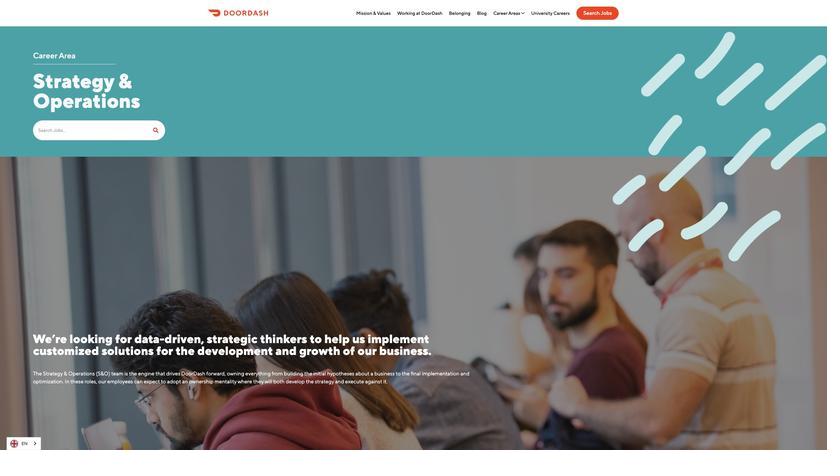 Task type: locate. For each thing, give the bounding box(es) containing it.
career left the areas
[[494, 10, 508, 16]]

operations
[[33, 89, 140, 112], [68, 371, 95, 377]]

about
[[356, 371, 370, 377]]

mentality
[[215, 379, 237, 385]]

belonging
[[449, 10, 471, 16]]

for up that
[[156, 344, 173, 358]]

1 horizontal spatial &
[[119, 69, 132, 93]]

customized
[[33, 344, 99, 358]]

data-
[[134, 332, 165, 346]]

adopt
[[167, 379, 181, 385]]

1 vertical spatial strategy
[[43, 371, 63, 377]]

careers
[[554, 10, 570, 16]]

1 vertical spatial and
[[461, 371, 470, 377]]

us
[[352, 332, 365, 346]]

0 horizontal spatial doordash
[[181, 371, 205, 377]]

1 horizontal spatial for
[[156, 344, 173, 358]]

for left data-
[[115, 332, 132, 346]]

2 vertical spatial to
[[161, 379, 166, 385]]

our right of
[[358, 344, 377, 358]]

develop
[[286, 379, 305, 385]]

of
[[343, 344, 355, 358]]

strategic
[[207, 332, 258, 346]]


[[522, 11, 525, 15]]

everything
[[245, 371, 271, 377]]

1 vertical spatial operations
[[68, 371, 95, 377]]

jobs
[[601, 10, 612, 16]]

to right the business
[[396, 371, 401, 377]]

the
[[176, 344, 195, 358], [129, 371, 137, 377], [305, 371, 312, 377], [402, 371, 410, 377], [306, 379, 314, 385]]

career
[[494, 10, 508, 16], [33, 51, 57, 60]]

2 horizontal spatial to
[[396, 371, 401, 377]]

& inside the strategy & operations (s&o) team is the engine that drives doordash forward, owning everything from building the initial hypotheses about a business to the final implementation and optimization. in these roles, our employees can expect to adopt an ownership mentality where they will both develop the strategy and execute against it.
[[64, 371, 67, 377]]

operations up these
[[68, 371, 95, 377]]

en link
[[7, 438, 41, 450]]

final
[[411, 371, 421, 377]]

driven,
[[165, 332, 204, 346]]

query form element
[[33, 121, 165, 144]]

mission & values
[[357, 10, 391, 16]]

0 horizontal spatial career
[[33, 51, 57, 60]]

to down that
[[161, 379, 166, 385]]

help
[[325, 332, 350, 346]]

1 horizontal spatial doordash
[[422, 10, 443, 16]]

1 vertical spatial career
[[33, 51, 57, 60]]

search jobs
[[584, 10, 612, 16]]

to inside we're looking for data-driven, strategic thinkers to help us implement customized solutions for the development and growth of our business.
[[310, 332, 322, 346]]

working at doordash link
[[398, 10, 443, 16]]

& inside strategy & operations
[[119, 69, 132, 93]]

business.
[[379, 344, 432, 358]]

strategy
[[33, 69, 114, 93], [43, 371, 63, 377]]

operations up search jobs... text box
[[33, 89, 140, 112]]

they
[[253, 379, 264, 385]]

career left area
[[33, 51, 57, 60]]

0 vertical spatial doordash
[[422, 10, 443, 16]]

is
[[125, 371, 128, 377]]

list containing mission & values
[[357, 7, 570, 20]]

both
[[274, 379, 285, 385]]

1 horizontal spatial to
[[310, 332, 322, 346]]

0 vertical spatial career
[[494, 10, 508, 16]]

for
[[115, 332, 132, 346], [156, 344, 173, 358]]

university
[[532, 10, 553, 16]]

1 vertical spatial doordash
[[181, 371, 205, 377]]

(s&o)
[[96, 371, 110, 377]]

1 vertical spatial &
[[119, 69, 132, 93]]

0 vertical spatial our
[[358, 344, 377, 358]]

to left help
[[310, 332, 322, 346]]

2 vertical spatial &
[[64, 371, 67, 377]]

0 horizontal spatial &
[[64, 371, 67, 377]]

and up building
[[276, 344, 297, 358]]

team
[[111, 371, 123, 377]]

strategy inside the strategy & operations (s&o) team is the engine that drives doordash forward, owning everything from building the initial hypotheses about a business to the final implementation and optimization. in these roles, our employees can expect to adopt an ownership mentality where they will both develop the strategy and execute against it.
[[43, 371, 63, 377]]

forward,
[[207, 371, 226, 377]]

the inside we're looking for data-driven, strategic thinkers to help us implement customized solutions for the development and growth of our business.
[[176, 344, 195, 358]]

employees
[[107, 379, 133, 385]]

values
[[377, 10, 391, 16]]

doordash right at
[[422, 10, 443, 16]]

0 vertical spatial strategy
[[33, 69, 114, 93]]

1 horizontal spatial and
[[335, 379, 344, 385]]

& inside list
[[373, 10, 376, 16]]

doordash up "ownership"
[[181, 371, 205, 377]]

in
[[65, 379, 69, 385]]

& for strategy
[[119, 69, 132, 93]]

career inside list
[[494, 10, 508, 16]]

career area
[[33, 51, 76, 60]]

hypotheses
[[327, 371, 355, 377]]

and
[[276, 344, 297, 358], [461, 371, 470, 377], [335, 379, 344, 385]]

the left initial
[[305, 371, 312, 377]]

0 horizontal spatial to
[[161, 379, 166, 385]]

ownership
[[189, 379, 214, 385]]

None submit
[[148, 121, 165, 140]]

1 horizontal spatial career
[[494, 10, 508, 16]]

strategy down area
[[33, 69, 114, 93]]

and right implementation
[[461, 371, 470, 377]]

we're
[[33, 332, 67, 346]]

0 vertical spatial &
[[373, 10, 376, 16]]

and down hypotheses
[[335, 379, 344, 385]]

looking
[[70, 332, 113, 346]]

the strategy & operations (s&o) team is the engine that drives doordash forward, owning everything from building the initial hypotheses about a business to the final implementation and optimization. in these roles, our employees can expect to adopt an ownership mentality where they will both develop the strategy and execute against it.
[[33, 371, 470, 385]]

0 horizontal spatial and
[[276, 344, 297, 358]]

list
[[357, 7, 570, 20]]

drives
[[166, 371, 180, 377]]

2 horizontal spatial &
[[373, 10, 376, 16]]

0 vertical spatial to
[[310, 332, 322, 346]]

strategy up optimization.
[[43, 371, 63, 377]]

doordash
[[422, 10, 443, 16], [181, 371, 205, 377]]

search jobs link
[[577, 7, 619, 20]]

1 vertical spatial our
[[98, 379, 106, 385]]

our inside we're looking for data-driven, strategic thinkers to help us implement customized solutions for the development and growth of our business.
[[358, 344, 377, 358]]

blog
[[477, 10, 487, 16]]

strategy inside strategy & operations
[[33, 69, 114, 93]]

0 vertical spatial and
[[276, 344, 297, 358]]

0 horizontal spatial our
[[98, 379, 106, 385]]

development
[[197, 344, 273, 358]]

can
[[134, 379, 143, 385]]

mission
[[357, 10, 373, 16]]

strategy & operations
[[33, 69, 140, 112]]

thinkers
[[260, 332, 307, 346]]

engine
[[138, 371, 154, 377]]

the left final
[[402, 371, 410, 377]]

will
[[265, 379, 272, 385]]

strategy
[[315, 379, 334, 385]]

1 vertical spatial to
[[396, 371, 401, 377]]

&
[[373, 10, 376, 16], [119, 69, 132, 93], [64, 371, 67, 377]]

our
[[358, 344, 377, 358], [98, 379, 106, 385]]

implementation
[[422, 371, 460, 377]]

expect
[[144, 379, 160, 385]]

the up drives on the bottom of the page
[[176, 344, 195, 358]]

our down '(s&o)'
[[98, 379, 106, 385]]

the
[[33, 371, 42, 377]]

to
[[310, 332, 322, 346], [396, 371, 401, 377], [161, 379, 166, 385]]

1 horizontal spatial our
[[358, 344, 377, 358]]

that
[[156, 371, 165, 377]]

operations inside the strategy & operations (s&o) team is the engine that drives doordash forward, owning everything from building the initial hypotheses about a business to the final implementation and optimization. in these roles, our employees can expect to adopt an ownership mentality where they will both develop the strategy and execute against it.
[[68, 371, 95, 377]]



Task type: describe. For each thing, give the bounding box(es) containing it.
0 horizontal spatial for
[[115, 332, 132, 346]]

none submit inside query form element
[[148, 121, 165, 140]]

where
[[238, 379, 252, 385]]

english flag image
[[10, 440, 18, 448]]

building
[[284, 371, 303, 377]]

university careers
[[532, 10, 570, 16]]

home image
[[208, 10, 268, 17]]

our inside the strategy & operations (s&o) team is the engine that drives doordash forward, owning everything from building the initial hypotheses about a business to the final implementation and optimization. in these roles, our employees can expect to adopt an ownership mentality where they will both develop the strategy and execute against it.
[[98, 379, 106, 385]]

working at doordash
[[398, 10, 443, 16]]

belonging link
[[449, 10, 471, 16]]

optimization.
[[33, 379, 64, 385]]

areas
[[509, 10, 521, 16]]

these
[[70, 379, 84, 385]]

initial
[[314, 371, 326, 377]]

en
[[21, 442, 28, 447]]

solutions
[[102, 344, 154, 358]]

& for mission
[[373, 10, 376, 16]]

search
[[584, 10, 600, 16]]

doordash inside the strategy & operations (s&o) team is the engine that drives doordash forward, owning everything from building the initial hypotheses about a business to the final implementation and optimization. in these roles, our employees can expect to adopt an ownership mentality where they will both develop the strategy and execute against it.
[[181, 371, 205, 377]]

career for career area
[[33, 51, 57, 60]]

a
[[371, 371, 374, 377]]

against
[[365, 379, 382, 385]]

it.
[[384, 379, 388, 385]]

business
[[375, 371, 395, 377]]

at
[[416, 10, 421, 16]]

career areas 
[[494, 10, 525, 16]]

university careers link
[[532, 10, 570, 16]]

area
[[59, 51, 76, 60]]

career for career areas 
[[494, 10, 508, 16]]

growth
[[299, 344, 340, 358]]

mission & values link
[[357, 10, 391, 16]]

the right is at the bottom left of the page
[[129, 371, 137, 377]]

doordash inside list
[[422, 10, 443, 16]]

Search Jobs... text field
[[33, 121, 148, 140]]

the down initial
[[306, 379, 314, 385]]

Language field
[[7, 438, 41, 451]]

blog link
[[477, 10, 487, 16]]

from
[[272, 371, 283, 377]]

0 vertical spatial operations
[[33, 89, 140, 112]]

owning
[[227, 371, 244, 377]]

2 vertical spatial and
[[335, 379, 344, 385]]

implement
[[368, 332, 429, 346]]

2 horizontal spatial and
[[461, 371, 470, 377]]

execute
[[345, 379, 364, 385]]

roles,
[[85, 379, 97, 385]]

an
[[182, 379, 188, 385]]

working
[[398, 10, 415, 16]]

and inside we're looking for data-driven, strategic thinkers to help us implement customized solutions for the development and growth of our business.
[[276, 344, 297, 358]]

we're looking for data-driven, strategic thinkers to help us implement customized solutions for the development and growth of our business.
[[33, 332, 432, 358]]



Task type: vqa. For each thing, say whether or not it's contained in the screenshot.
innovative
no



